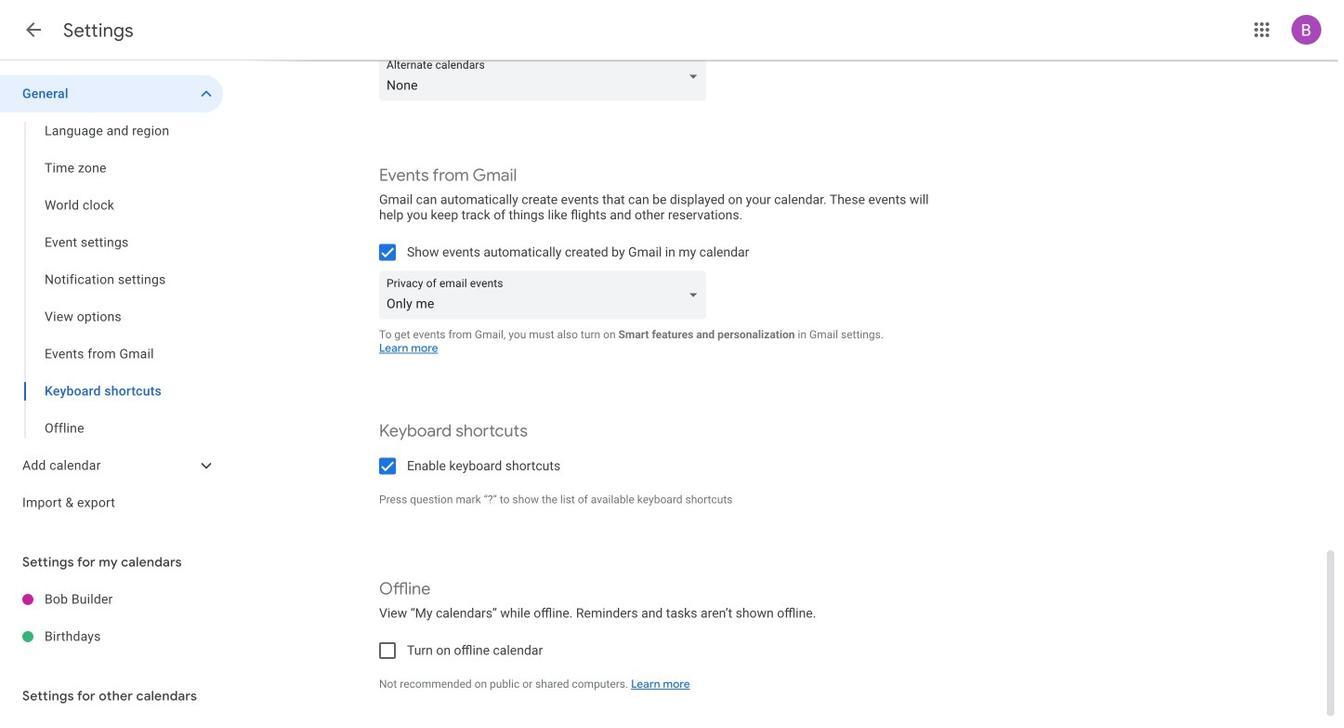 Task type: vqa. For each thing, say whether or not it's contained in the screenshot.
the bob builder tree item on the left
yes



Task type: describe. For each thing, give the bounding box(es) containing it.
1 tree from the top
[[0, 75, 223, 522]]

general tree item
[[0, 75, 223, 112]]

birthdays tree item
[[0, 618, 223, 655]]

bob builder tree item
[[0, 581, 223, 618]]

go back image
[[22, 19, 45, 41]]



Task type: locate. For each thing, give the bounding box(es) containing it.
None field
[[379, 38, 714, 86], [379, 257, 714, 305], [379, 38, 714, 86], [379, 257, 714, 305]]

2 tree from the top
[[0, 581, 223, 655]]

group
[[0, 112, 223, 447]]

heading
[[63, 19, 134, 42]]

tree
[[0, 75, 223, 522], [0, 581, 223, 655]]

1 vertical spatial tree
[[0, 581, 223, 655]]

0 vertical spatial tree
[[0, 75, 223, 522]]



